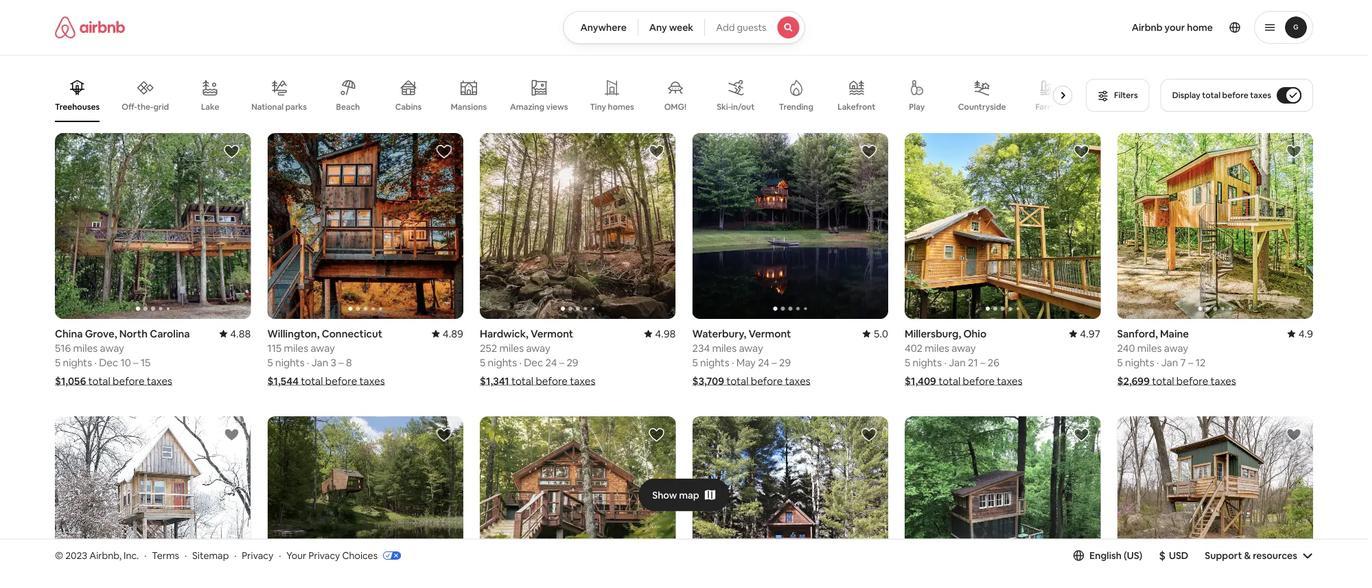 Task type: locate. For each thing, give the bounding box(es) containing it.
miles for 234 miles away
[[712, 342, 737, 355]]

privacy
[[242, 550, 273, 562], [309, 550, 340, 562]]

away up 3
[[311, 342, 335, 355]]

nights inside hardwick, vermont 252 miles away 5 nights · dec 24 – 29 $1,341 total before taxes
[[488, 356, 517, 370]]

3 away from the left
[[526, 342, 550, 355]]

6 – from the left
[[1188, 356, 1194, 370]]

1 miles from the left
[[73, 342, 98, 355]]

dec down 'hardwick,'
[[524, 356, 543, 370]]

5 5 from the left
[[905, 356, 911, 370]]

taxes inside "waterbury, vermont 234 miles away 5 nights · may 24 – 29 $3,709 total before taxes"
[[785, 375, 811, 388]]

5 nights from the left
[[913, 356, 942, 370]]

5 down 516
[[55, 356, 61, 370]]

5 for 402 miles away
[[905, 356, 911, 370]]

29 inside "waterbury, vermont 234 miles away 5 nights · may 24 – 29 $3,709 total before taxes"
[[779, 356, 791, 370]]

willington,
[[267, 327, 320, 341]]

china grove, north carolina 516 miles away 5 nights · dec 10 – 15 $1,056 total before taxes
[[55, 327, 190, 388]]

· down 'hardwick,'
[[519, 356, 522, 370]]

support & resources button
[[1205, 550, 1313, 562]]

miles down "waterbury,"
[[712, 342, 737, 355]]

0 horizontal spatial vermont
[[531, 327, 573, 341]]

miles down millersburg,
[[925, 342, 950, 355]]

before down 3
[[325, 375, 357, 388]]

5 down 234
[[692, 356, 698, 370]]

1 24 from the left
[[545, 356, 557, 370]]

nights up $1,544
[[275, 356, 305, 370]]

national parks
[[251, 101, 307, 112]]

1 horizontal spatial vermont
[[749, 327, 791, 341]]

total
[[1202, 90, 1221, 101], [88, 375, 110, 388], [301, 375, 323, 388], [511, 375, 534, 388], [727, 375, 749, 388], [939, 375, 961, 388], [1152, 375, 1174, 388]]

before for sanford, maine 240 miles away 5 nights · jan 7 – 12 $2,699 total before taxes
[[1177, 375, 1209, 388]]

total inside "waterbury, vermont 234 miles away 5 nights · may 24 – 29 $3,709 total before taxes"
[[727, 375, 749, 388]]

3 jan from the left
[[1161, 356, 1178, 370]]

taxes inside sanford, maine 240 miles away 5 nights · jan 7 – 12 $2,699 total before taxes
[[1211, 375, 1236, 388]]

1 nights from the left
[[63, 356, 92, 370]]

5 away from the left
[[952, 342, 976, 355]]

away down maine
[[1164, 342, 1189, 355]]

jan inside "millersburg, ohio 402 miles away 5 nights · jan 21 – 26 $1,409 total before taxes"
[[949, 356, 966, 370]]

5 down 115
[[267, 356, 273, 370]]

1 5 from the left
[[55, 356, 61, 370]]

4 – from the left
[[772, 356, 777, 370]]

before inside sanford, maine 240 miles away 5 nights · jan 7 – 12 $2,699 total before taxes
[[1177, 375, 1209, 388]]

5 inside sanford, maine 240 miles away 5 nights · jan 7 – 12 $2,699 total before taxes
[[1117, 356, 1123, 370]]

hardwick,
[[480, 327, 529, 341]]

millersburg,
[[905, 327, 961, 341]]

away inside "millersburg, ohio 402 miles away 5 nights · jan 21 – 26 $1,409 total before taxes"
[[952, 342, 976, 355]]

total right $1,056
[[88, 375, 110, 388]]

total right $1,341 on the left of page
[[511, 375, 534, 388]]

filters button
[[1086, 79, 1150, 112]]

home
[[1187, 21, 1213, 34]]

add to wishlist: saint johnsbury, vermont image
[[648, 427, 665, 444]]

5 for 115 miles away
[[267, 356, 273, 370]]

any week button
[[638, 11, 705, 44]]

4.97
[[1080, 327, 1101, 341]]

total right display
[[1202, 90, 1221, 101]]

group
[[55, 69, 1078, 122], [55, 133, 251, 319], [267, 133, 463, 319], [480, 133, 676, 319], [692, 133, 888, 319], [905, 133, 1101, 319], [1117, 133, 1313, 319], [55, 417, 251, 573], [267, 417, 463, 573], [480, 417, 676, 573], [692, 417, 888, 573], [905, 417, 1101, 573], [1117, 417, 1313, 573]]

sanford,
[[1117, 327, 1158, 341]]

0 horizontal spatial dec
[[99, 356, 118, 370]]

5 inside "waterbury, vermont 234 miles away 5 nights · may 24 – 29 $3,709 total before taxes"
[[692, 356, 698, 370]]

taxes inside hardwick, vermont 252 miles away 5 nights · dec 24 – 29 $1,341 total before taxes
[[570, 375, 596, 388]]

1 29 from the left
[[567, 356, 578, 370]]

nights inside china grove, north carolina 516 miles away 5 nights · dec 10 – 15 $1,056 total before taxes
[[63, 356, 92, 370]]

2 jan from the left
[[949, 356, 966, 370]]

vermont up may
[[749, 327, 791, 341]]

2 dec from the left
[[524, 356, 543, 370]]

6 5 from the left
[[1117, 356, 1123, 370]]

2 vermont from the left
[[749, 327, 791, 341]]

miles down grove,
[[73, 342, 98, 355]]

taxes inside "millersburg, ohio 402 miles away 5 nights · jan 21 – 26 $1,409 total before taxes"
[[997, 375, 1023, 388]]

away down 'hardwick,'
[[526, 342, 550, 355]]

252
[[480, 342, 497, 355]]

cabins
[[395, 102, 422, 112]]

5 – from the left
[[980, 356, 986, 370]]

· inside willington, connecticut 115 miles away 5 nights · jan 3 – 8 $1,544 total before taxes
[[307, 356, 309, 370]]

nights inside "millersburg, ohio 402 miles away 5 nights · jan 21 – 26 $1,409 total before taxes"
[[913, 356, 942, 370]]

2 nights from the left
[[275, 356, 305, 370]]

5 inside "millersburg, ohio 402 miles away 5 nights · jan 21 – 26 $1,409 total before taxes"
[[905, 356, 911, 370]]

grove,
[[85, 327, 117, 341]]

· inside "millersburg, ohio 402 miles away 5 nights · jan 21 – 26 $1,409 total before taxes"
[[944, 356, 947, 370]]

2 away from the left
[[311, 342, 335, 355]]

5 down 240
[[1117, 356, 1123, 370]]

total inside hardwick, vermont 252 miles away 5 nights · dec 24 – 29 $1,341 total before taxes
[[511, 375, 534, 388]]

miles inside hardwick, vermont 252 miles away 5 nights · dec 24 – 29 $1,341 total before taxes
[[499, 342, 524, 355]]

2 5 from the left
[[267, 356, 273, 370]]

miles
[[73, 342, 98, 355], [284, 342, 308, 355], [499, 342, 524, 355], [712, 342, 737, 355], [925, 342, 950, 355], [1137, 342, 1162, 355]]

1 away from the left
[[100, 342, 124, 355]]

before right display
[[1223, 90, 1249, 101]]

privacy right your
[[309, 550, 340, 562]]

5 miles from the left
[[925, 342, 950, 355]]

vermont for 252 miles away
[[531, 327, 573, 341]]

nights down 252 at the bottom left
[[488, 356, 517, 370]]

taxes for willington, connecticut 115 miles away 5 nights · jan 3 – 8 $1,544 total before taxes
[[359, 375, 385, 388]]

jan left 3
[[311, 356, 328, 370]]

0 horizontal spatial privacy
[[242, 550, 273, 562]]

6 away from the left
[[1164, 342, 1189, 355]]

privacy inside your privacy choices link
[[309, 550, 340, 562]]

jan inside sanford, maine 240 miles away 5 nights · jan 7 – 12 $2,699 total before taxes
[[1161, 356, 1178, 370]]

treehouses
[[55, 102, 100, 112]]

before inside "waterbury, vermont 234 miles away 5 nights · may 24 – 29 $3,709 total before taxes"
[[751, 375, 783, 388]]

5 inside willington, connecticut 115 miles away 5 nights · jan 3 – 8 $1,544 total before taxes
[[267, 356, 273, 370]]

privacy left your
[[242, 550, 273, 562]]

display
[[1172, 90, 1201, 101]]

· left 3
[[307, 356, 309, 370]]

away down grove,
[[100, 342, 124, 355]]

away inside china grove, north carolina 516 miles away 5 nights · dec 10 – 15 $1,056 total before taxes
[[100, 342, 124, 355]]

tiny
[[590, 102, 606, 112]]

waterbury, vermont 234 miles away 5 nights · may 24 – 29 $3,709 total before taxes
[[692, 327, 811, 388]]

airbnb
[[1132, 21, 1163, 34]]

jan inside willington, connecticut 115 miles away 5 nights · jan 3 – 8 $1,544 total before taxes
[[311, 356, 328, 370]]

None search field
[[563, 11, 805, 44]]

away inside hardwick, vermont 252 miles away 5 nights · dec 24 – 29 $1,341 total before taxes
[[526, 342, 550, 355]]

– for 115
[[339, 356, 344, 370]]

– inside "millersburg, ohio 402 miles away 5 nights · jan 21 – 26 $1,409 total before taxes"
[[980, 356, 986, 370]]

before down the '10'
[[113, 375, 145, 388]]

total down may
[[727, 375, 749, 388]]

3 5 from the left
[[480, 356, 486, 370]]

total right $1,544
[[301, 375, 323, 388]]

before right $1,341 on the left of page
[[536, 375, 568, 388]]

add to wishlist: hardwick, vermont image
[[648, 143, 665, 160]]

taxes inside china grove, north carolina 516 miles away 5 nights · dec 10 – 15 $1,056 total before taxes
[[147, 375, 172, 388]]

jan left 21
[[949, 356, 966, 370]]

nights up $2,699 at the bottom right of page
[[1125, 356, 1155, 370]]

countryside
[[958, 102, 1006, 112]]

–
[[133, 356, 138, 370], [339, 356, 344, 370], [559, 356, 564, 370], [772, 356, 777, 370], [980, 356, 986, 370], [1188, 356, 1194, 370]]

4.98 out of 5 average rating image
[[644, 327, 676, 341]]

29 for dec 24 – 29
[[567, 356, 578, 370]]

dec
[[99, 356, 118, 370], [524, 356, 543, 370]]

english (us) button
[[1073, 550, 1143, 562]]

1 horizontal spatial 29
[[779, 356, 791, 370]]

3
[[331, 356, 336, 370]]

away up may
[[739, 342, 763, 355]]

– inside hardwick, vermont 252 miles away 5 nights · dec 24 – 29 $1,341 total before taxes
[[559, 356, 564, 370]]

miles down sanford,
[[1137, 342, 1162, 355]]

4 miles from the left
[[712, 342, 737, 355]]

add to wishlist: sanford, maine image
[[1286, 143, 1302, 160]]

29 inside hardwick, vermont 252 miles away 5 nights · dec 24 – 29 $1,341 total before taxes
[[567, 356, 578, 370]]

– for 402
[[980, 356, 986, 370]]

away inside sanford, maine 240 miles away 5 nights · jan 7 – 12 $2,699 total before taxes
[[1164, 342, 1189, 355]]

any
[[649, 21, 667, 34]]

2 29 from the left
[[779, 356, 791, 370]]

1 horizontal spatial privacy
[[309, 550, 340, 562]]

ski-
[[717, 102, 731, 112]]

– inside willington, connecticut 115 miles away 5 nights · jan 3 – 8 $1,544 total before taxes
[[339, 356, 344, 370]]

display total before taxes
[[1172, 90, 1272, 101]]

vermont right 'hardwick,'
[[531, 327, 573, 341]]

4 5 from the left
[[692, 356, 698, 370]]

before down 12
[[1177, 375, 1209, 388]]

miles inside sanford, maine 240 miles away 5 nights · jan 7 – 12 $2,699 total before taxes
[[1137, 342, 1162, 355]]

1 jan from the left
[[311, 356, 328, 370]]

$
[[1159, 549, 1166, 563]]

· left 21
[[944, 356, 947, 370]]

total inside sanford, maine 240 miles away 5 nights · jan 7 – 12 $2,699 total before taxes
[[1152, 375, 1174, 388]]

© 2023 airbnb, inc. ·
[[55, 550, 147, 562]]

2 24 from the left
[[758, 356, 770, 370]]

filters
[[1114, 90, 1138, 101]]

0 horizontal spatial jan
[[311, 356, 328, 370]]

none search field containing anywhere
[[563, 11, 805, 44]]

nights inside "waterbury, vermont 234 miles away 5 nights · may 24 – 29 $3,709 total before taxes"
[[700, 356, 730, 370]]

· right inc. at the left bottom of page
[[144, 550, 147, 562]]

1 horizontal spatial 24
[[758, 356, 770, 370]]

· left '7'
[[1157, 356, 1159, 370]]

5
[[55, 356, 61, 370], [267, 356, 273, 370], [480, 356, 486, 370], [692, 356, 698, 370], [905, 356, 911, 370], [1117, 356, 1123, 370]]

24 inside "waterbury, vermont 234 miles away 5 nights · may 24 – 29 $3,709 total before taxes"
[[758, 356, 770, 370]]

· inside china grove, north carolina 516 miles away 5 nights · dec 10 – 15 $1,056 total before taxes
[[94, 356, 97, 370]]

nights up $1,409
[[913, 356, 942, 370]]

nights up $1,056
[[63, 356, 92, 370]]

total for millersburg, ohio 402 miles away 5 nights · jan 21 – 26 $1,409 total before taxes
[[939, 375, 961, 388]]

anywhere
[[580, 21, 627, 34]]

vermont inside hardwick, vermont 252 miles away 5 nights · dec 24 – 29 $1,341 total before taxes
[[531, 327, 573, 341]]

add to wishlist: bridgewater, virginia image
[[861, 427, 877, 444]]

away up 21
[[952, 342, 976, 355]]

· inside "waterbury, vermont 234 miles away 5 nights · may 24 – 29 $3,709 total before taxes"
[[732, 356, 734, 370]]

your
[[1165, 21, 1185, 34]]

mansions
[[451, 102, 487, 112]]

map
[[679, 489, 699, 502]]

total inside china grove, north carolina 516 miles away 5 nights · dec 10 – 15 $1,056 total before taxes
[[88, 375, 110, 388]]

2 horizontal spatial jan
[[1161, 356, 1178, 370]]

away for 115 miles away
[[311, 342, 335, 355]]

miles down 'hardwick,'
[[499, 342, 524, 355]]

before down may
[[751, 375, 783, 388]]

nights up $3,709
[[700, 356, 730, 370]]

airbnb your home
[[1132, 21, 1213, 34]]

away inside willington, connecticut 115 miles away 5 nights · jan 3 – 8 $1,544 total before taxes
[[311, 342, 335, 355]]

away inside "waterbury, vermont 234 miles away 5 nights · may 24 – 29 $3,709 total before taxes"
[[739, 342, 763, 355]]

before inside hardwick, vermont 252 miles away 5 nights · dec 24 – 29 $1,341 total before taxes
[[536, 375, 568, 388]]

29 for may 24 – 29
[[779, 356, 791, 370]]

5 for 252 miles away
[[480, 356, 486, 370]]

total inside willington, connecticut 115 miles away 5 nights · jan 3 – 8 $1,544 total before taxes
[[301, 375, 323, 388]]

choices
[[342, 550, 378, 562]]

maine
[[1160, 327, 1189, 341]]

24 inside hardwick, vermont 252 miles away 5 nights · dec 24 – 29 $1,341 total before taxes
[[545, 356, 557, 370]]

– for 240
[[1188, 356, 1194, 370]]

$1,544
[[267, 375, 299, 388]]

total for waterbury, vermont 234 miles away 5 nights · may 24 – 29 $3,709 total before taxes
[[727, 375, 749, 388]]

4 away from the left
[[739, 342, 763, 355]]

· down grove,
[[94, 356, 97, 370]]

5 down 402
[[905, 356, 911, 370]]

millersburg, ohio 402 miles away 5 nights · jan 21 – 26 $1,409 total before taxes
[[905, 327, 1023, 388]]

24
[[545, 356, 557, 370], [758, 356, 770, 370]]

2 privacy from the left
[[309, 550, 340, 562]]

nights inside sanford, maine 240 miles away 5 nights · jan 7 – 12 $2,699 total before taxes
[[1125, 356, 1155, 370]]

1 horizontal spatial jan
[[949, 356, 966, 370]]

– inside "waterbury, vermont 234 miles away 5 nights · may 24 – 29 $3,709 total before taxes"
[[772, 356, 777, 370]]

5 down 252 at the bottom left
[[480, 356, 486, 370]]

total right $2,699 at the bottom right of page
[[1152, 375, 1174, 388]]

5 inside hardwick, vermont 252 miles away 5 nights · dec 24 – 29 $1,341 total before taxes
[[480, 356, 486, 370]]

miles inside china grove, north carolina 516 miles away 5 nights · dec 10 – 15 $1,056 total before taxes
[[73, 342, 98, 355]]

1 vermont from the left
[[531, 327, 573, 341]]

nights inside willington, connecticut 115 miles away 5 nights · jan 3 – 8 $1,544 total before taxes
[[275, 356, 305, 370]]

3 miles from the left
[[499, 342, 524, 355]]

jan left '7'
[[1161, 356, 1178, 370]]

total for hardwick, vermont 252 miles away 5 nights · dec 24 – 29 $1,341 total before taxes
[[511, 375, 534, 388]]

6 miles from the left
[[1137, 342, 1162, 355]]

jan
[[311, 356, 328, 370], [949, 356, 966, 370], [1161, 356, 1178, 370]]

before down 21
[[963, 375, 995, 388]]

2 miles from the left
[[284, 342, 308, 355]]

total right $1,409
[[939, 375, 961, 388]]

0 horizontal spatial 24
[[545, 356, 557, 370]]

away for 240 miles away
[[1164, 342, 1189, 355]]

nights for 252
[[488, 356, 517, 370]]

miles inside "waterbury, vermont 234 miles away 5 nights · may 24 – 29 $3,709 total before taxes"
[[712, 342, 737, 355]]

1 – from the left
[[133, 356, 138, 370]]

– inside sanford, maine 240 miles away 5 nights · jan 7 – 12 $2,699 total before taxes
[[1188, 356, 1194, 370]]

·
[[94, 356, 97, 370], [307, 356, 309, 370], [519, 356, 522, 370], [732, 356, 734, 370], [944, 356, 947, 370], [1157, 356, 1159, 370], [144, 550, 147, 562], [185, 550, 187, 562], [234, 550, 237, 562], [279, 550, 281, 562]]

miles inside "millersburg, ohio 402 miles away 5 nights · jan 21 – 26 $1,409 total before taxes"
[[925, 342, 950, 355]]

6 nights from the left
[[1125, 356, 1155, 370]]

add guests button
[[705, 11, 805, 44]]

0 horizontal spatial 29
[[567, 356, 578, 370]]

3 – from the left
[[559, 356, 564, 370]]

1 dec from the left
[[99, 356, 118, 370]]

taxes inside willington, connecticut 115 miles away 5 nights · jan 3 – 8 $1,544 total before taxes
[[359, 375, 385, 388]]

waterbury,
[[692, 327, 746, 341]]

· left privacy link
[[234, 550, 237, 562]]

before inside willington, connecticut 115 miles away 5 nights · jan 3 – 8 $1,544 total before taxes
[[325, 375, 357, 388]]

4 nights from the left
[[700, 356, 730, 370]]

· left may
[[732, 356, 734, 370]]

china
[[55, 327, 83, 341]]

3 nights from the left
[[488, 356, 517, 370]]

tiny homes
[[590, 102, 634, 112]]

240
[[1117, 342, 1135, 355]]

inc.
[[124, 550, 139, 562]]

miles inside willington, connecticut 115 miles away 5 nights · jan 3 – 8 $1,544 total before taxes
[[284, 342, 308, 355]]

before inside "millersburg, ohio 402 miles away 5 nights · jan 21 – 26 $1,409 total before taxes"
[[963, 375, 995, 388]]

miles down willington,
[[284, 342, 308, 355]]

5.0 out of 5 average rating image
[[863, 327, 888, 341]]

2 – from the left
[[339, 356, 344, 370]]

national
[[251, 101, 284, 112]]

dec left the '10'
[[99, 356, 118, 370]]

may
[[736, 356, 756, 370]]

homes
[[608, 102, 634, 112]]

show map button
[[639, 479, 730, 512]]

show map
[[652, 489, 699, 502]]

total inside "millersburg, ohio 402 miles away 5 nights · jan 21 – 26 $1,409 total before taxes"
[[939, 375, 961, 388]]

1 horizontal spatial dec
[[524, 356, 543, 370]]

before for millersburg, ohio 402 miles away 5 nights · jan 21 – 26 $1,409 total before taxes
[[963, 375, 995, 388]]

– inside china grove, north carolina 516 miles away 5 nights · dec 10 – 15 $1,056 total before taxes
[[133, 356, 138, 370]]

1 privacy from the left
[[242, 550, 273, 562]]

vermont inside "waterbury, vermont 234 miles away 5 nights · may 24 – 29 $3,709 total before taxes"
[[749, 327, 791, 341]]



Task type: vqa. For each thing, say whether or not it's contained in the screenshot.
Countryside
yes



Task type: describe. For each thing, give the bounding box(es) containing it.
before for waterbury, vermont 234 miles away 5 nights · may 24 – 29 $3,709 total before taxes
[[751, 375, 783, 388]]

©
[[55, 550, 63, 562]]

dec inside china grove, north carolina 516 miles away 5 nights · dec 10 – 15 $1,056 total before taxes
[[99, 356, 118, 370]]

15
[[141, 356, 151, 370]]

$1,056
[[55, 375, 86, 388]]

taxes for sanford, maine 240 miles away 5 nights · jan 7 – 12 $2,699 total before taxes
[[1211, 375, 1236, 388]]

ski-in/out
[[717, 102, 755, 112]]

before for willington, connecticut 115 miles away 5 nights · jan 3 – 8 $1,544 total before taxes
[[325, 375, 357, 388]]

trending
[[779, 102, 814, 112]]

terms link
[[152, 550, 179, 562]]

airbnb your home link
[[1124, 13, 1221, 42]]

your
[[286, 550, 306, 562]]

support & resources
[[1205, 550, 1298, 562]]

carolina
[[150, 327, 190, 341]]

add to wishlist: willow, new york image
[[436, 427, 452, 444]]

8
[[346, 356, 352, 370]]

grid
[[153, 101, 169, 112]]

terms
[[152, 550, 179, 562]]

(us)
[[1124, 550, 1143, 562]]

english
[[1090, 550, 1122, 562]]

away for 252 miles away
[[526, 342, 550, 355]]

· left your
[[279, 550, 281, 562]]

nights for 234
[[700, 356, 730, 370]]

privacy link
[[242, 550, 273, 562]]

sanford, maine 240 miles away 5 nights · jan 7 – 12 $2,699 total before taxes
[[1117, 327, 1236, 388]]

4.97 out of 5 average rating image
[[1069, 327, 1101, 341]]

nights for 240
[[1125, 356, 1155, 370]]

4.89
[[443, 327, 463, 341]]

516
[[55, 342, 71, 355]]

· right "terms"
[[185, 550, 187, 562]]

north
[[119, 327, 148, 341]]

hardwick, vermont 252 miles away 5 nights · dec 24 – 29 $1,341 total before taxes
[[480, 327, 596, 388]]

21
[[968, 356, 978, 370]]

english (us)
[[1090, 550, 1143, 562]]

any week
[[649, 21, 694, 34]]

miles for 115 miles away
[[284, 342, 308, 355]]

add to wishlist: shepherdstown, west virginia image
[[1286, 427, 1302, 444]]

– for 252
[[559, 356, 564, 370]]

&
[[1244, 550, 1251, 562]]

group containing off-the-grid
[[55, 69, 1078, 122]]

4.9
[[1299, 327, 1313, 341]]

– for 234
[[772, 356, 777, 370]]

add guests
[[716, 21, 767, 34]]

115
[[267, 342, 282, 355]]

taxes for millersburg, ohio 402 miles away 5 nights · jan 21 – 26 $1,409 total before taxes
[[997, 375, 1023, 388]]

4.98
[[655, 327, 676, 341]]

sitemap
[[192, 550, 229, 562]]

add to wishlist: frazeysburg, ohio image
[[223, 427, 240, 444]]

off-the-grid
[[122, 101, 169, 112]]

add to wishlist: waterbury, vermont image
[[861, 143, 877, 160]]

12
[[1196, 356, 1206, 370]]

· inside sanford, maine 240 miles away 5 nights · jan 7 – 12 $2,699 total before taxes
[[1157, 356, 1159, 370]]

add to wishlist: willington, connecticut image
[[436, 143, 452, 160]]

away for 234 miles away
[[739, 342, 763, 355]]

the-
[[137, 101, 153, 112]]

add to wishlist: richmond, virginia image
[[1073, 427, 1090, 444]]

usd
[[1169, 550, 1189, 562]]

week
[[669, 21, 694, 34]]

5.0
[[874, 327, 888, 341]]

miles for 402 miles away
[[925, 342, 950, 355]]

farms
[[1036, 102, 1059, 112]]

dec inside hardwick, vermont 252 miles away 5 nights · dec 24 – 29 $1,341 total before taxes
[[524, 356, 543, 370]]

add to wishlist: millersburg, ohio image
[[1073, 143, 1090, 160]]

omg!
[[664, 102, 687, 112]]

4.9 out of 5 average rating image
[[1288, 327, 1313, 341]]

7
[[1181, 356, 1186, 370]]

profile element
[[822, 0, 1313, 55]]

total for willington, connecticut 115 miles away 5 nights · jan 3 – 8 $1,544 total before taxes
[[301, 375, 323, 388]]

views
[[546, 101, 568, 112]]

5 for 240 miles away
[[1117, 356, 1123, 370]]

before inside china grove, north carolina 516 miles away 5 nights · dec 10 – 15 $1,056 total before taxes
[[113, 375, 145, 388]]

amazing
[[510, 101, 544, 112]]

4.88 out of 5 average rating image
[[219, 327, 251, 341]]

total for sanford, maine 240 miles away 5 nights · jan 7 – 12 $2,699 total before taxes
[[1152, 375, 1174, 388]]

4.89 out of 5 average rating image
[[432, 327, 463, 341]]

lakefront
[[838, 102, 876, 112]]

$ usd
[[1159, 549, 1189, 563]]

402
[[905, 342, 923, 355]]

$1,409
[[905, 375, 936, 388]]

26
[[988, 356, 1000, 370]]

beach
[[336, 102, 360, 112]]

anywhere button
[[563, 11, 638, 44]]

away for 402 miles away
[[952, 342, 976, 355]]

your privacy choices link
[[286, 550, 401, 563]]

guests
[[737, 21, 767, 34]]

resources
[[1253, 550, 1298, 562]]

miles for 252 miles away
[[499, 342, 524, 355]]

24 for 234 miles away
[[758, 356, 770, 370]]

5 for 234 miles away
[[692, 356, 698, 370]]

jan for jan 3 – 8
[[311, 356, 328, 370]]

add to wishlist: china grove, north carolina image
[[223, 143, 240, 160]]

miles for 240 miles away
[[1137, 342, 1162, 355]]

jan for jan 7 – 12
[[1161, 356, 1178, 370]]

234
[[692, 342, 710, 355]]

24 for 252 miles away
[[545, 356, 557, 370]]

ohio
[[964, 327, 987, 341]]

nights for 115
[[275, 356, 305, 370]]

nights for 402
[[913, 356, 942, 370]]

airbnb,
[[89, 550, 121, 562]]

play
[[909, 102, 925, 112]]

parks
[[285, 101, 307, 112]]

vermont for 234 miles away
[[749, 327, 791, 341]]

before for hardwick, vermont 252 miles away 5 nights · dec 24 – 29 $1,341 total before taxes
[[536, 375, 568, 388]]

sitemap link
[[192, 550, 229, 562]]

$3,709
[[692, 375, 724, 388]]

$1,341
[[480, 375, 509, 388]]

willington, connecticut 115 miles away 5 nights · jan 3 – 8 $1,544 total before taxes
[[267, 327, 385, 388]]

· inside hardwick, vermont 252 miles away 5 nights · dec 24 – 29 $1,341 total before taxes
[[519, 356, 522, 370]]

taxes for hardwick, vermont 252 miles away 5 nights · dec 24 – 29 $1,341 total before taxes
[[570, 375, 596, 388]]

10
[[120, 356, 131, 370]]

jan for jan 21 – 26
[[949, 356, 966, 370]]

4.88
[[230, 327, 251, 341]]

terms · sitemap · privacy ·
[[152, 550, 281, 562]]

in/out
[[731, 102, 755, 112]]

your privacy choices
[[286, 550, 378, 562]]

taxes for waterbury, vermont 234 miles away 5 nights · may 24 – 29 $3,709 total before taxes
[[785, 375, 811, 388]]

support
[[1205, 550, 1242, 562]]

amazing views
[[510, 101, 568, 112]]

lake
[[201, 102, 219, 112]]

5 inside china grove, north carolina 516 miles away 5 nights · dec 10 – 15 $1,056 total before taxes
[[55, 356, 61, 370]]

connecticut
[[322, 327, 383, 341]]

off-
[[122, 101, 137, 112]]

add
[[716, 21, 735, 34]]



